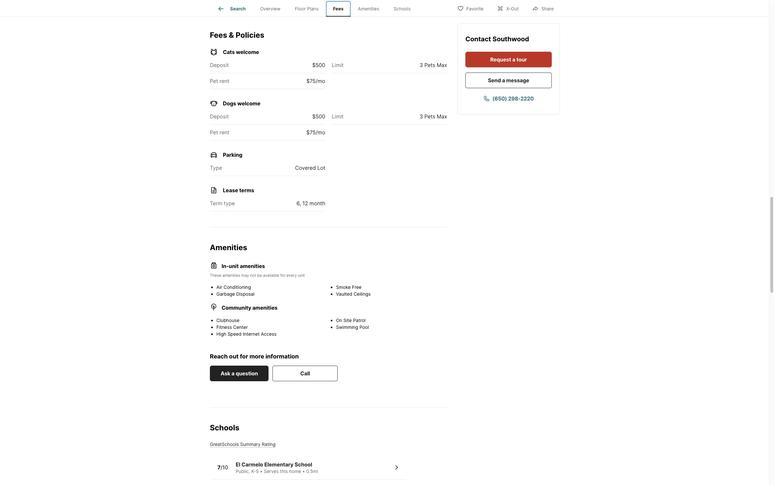 Task type: describe. For each thing, give the bounding box(es) containing it.
max for dogs welcome
[[437, 114, 447, 120]]

2220
[[521, 95, 534, 102]]

tour
[[516, 56, 527, 63]]

&
[[229, 30, 234, 40]]

amenities inside tab
[[358, 6, 379, 11]]

$75/mo for dogs welcome
[[306, 129, 325, 136]]

pool
[[359, 325, 369, 330]]

max for cats welcome
[[437, 62, 447, 69]]

rent for cats
[[220, 78, 229, 84]]

message
[[506, 77, 529, 84]]

terms
[[239, 187, 254, 194]]

limit for cats welcome
[[332, 62, 344, 69]]

a for send
[[502, 77, 505, 84]]

plans
[[307, 6, 319, 11]]

0.5mi
[[306, 469, 318, 475]]

$500 for dogs welcome
[[312, 114, 325, 120]]

a for request
[[512, 56, 515, 63]]

fees for fees
[[333, 6, 344, 11]]

x-out
[[506, 6, 519, 11]]

every
[[286, 273, 297, 278]]

contact
[[465, 35, 491, 43]]

patrol
[[353, 318, 366, 324]]

rent for dogs
[[220, 129, 229, 136]]

amenities for these
[[222, 273, 240, 278]]

disposal
[[236, 292, 254, 297]]

home
[[289, 469, 301, 475]]

send a message button
[[465, 73, 552, 88]]

available
[[263, 273, 279, 278]]

speed
[[228, 332, 241, 337]]

ask a question button
[[210, 366, 269, 382]]

call button
[[273, 366, 338, 382]]

serves
[[264, 469, 279, 475]]

amenities for community
[[252, 305, 278, 312]]

carmelo
[[242, 462, 263, 469]]

3 pets max for dogs welcome
[[420, 114, 447, 120]]

request a tour button
[[465, 52, 552, 67]]

ask a question
[[221, 371, 258, 377]]

term type
[[210, 201, 235, 207]]

floor plans
[[295, 6, 319, 11]]

el carmelo elementary school public, k-5 • serves this home • 0.5mi
[[236, 462, 318, 475]]

site
[[343, 318, 352, 324]]

greatschools summary rating link
[[210, 442, 276, 448]]

cats
[[223, 49, 235, 55]]

clubhouse
[[216, 318, 239, 324]]

(650) 298-2220
[[492, 95, 534, 102]]

298-
[[508, 95, 521, 102]]

these
[[210, 273, 221, 278]]

ask
[[221, 371, 230, 377]]

0 horizontal spatial amenities
[[210, 244, 247, 253]]

5
[[256, 469, 259, 475]]

send
[[488, 77, 501, 84]]

welcome for dogs welcome
[[237, 100, 260, 107]]

free
[[352, 285, 362, 290]]

pet for cats welcome
[[210, 78, 218, 84]]

overview
[[260, 6, 281, 11]]

1 vertical spatial for
[[240, 354, 248, 360]]

school
[[295, 462, 312, 469]]

elementary
[[264, 462, 293, 469]]

2 • from the left
[[302, 469, 305, 475]]

favorite button
[[452, 1, 489, 15]]

3 pets max for cats welcome
[[420, 62, 447, 69]]

greatschools summary rating
[[210, 442, 276, 448]]

floor
[[295, 6, 306, 11]]

covered lot
[[295, 165, 325, 172]]

12
[[302, 201, 308, 207]]

(650)
[[492, 95, 507, 102]]

center
[[233, 325, 248, 330]]

schools inside schools tab
[[394, 6, 411, 11]]

lease terms
[[223, 187, 254, 194]]

call
[[300, 371, 310, 377]]

policies
[[236, 30, 264, 40]]

(650) 298-2220 button
[[465, 91, 552, 107]]

in-
[[222, 263, 229, 270]]

el
[[236, 462, 240, 469]]

dogs welcome
[[223, 100, 260, 107]]

southwood
[[493, 35, 529, 43]]

may
[[241, 273, 249, 278]]

term
[[210, 201, 222, 207]]

favorite
[[466, 6, 483, 11]]

overview tab
[[253, 1, 288, 17]]

lease
[[223, 187, 238, 194]]

call link
[[273, 366, 338, 382]]



Task type: vqa. For each thing, say whether or not it's contained in the screenshot.
bottommost 399K
no



Task type: locate. For each thing, give the bounding box(es) containing it.
0 vertical spatial for
[[280, 273, 285, 278]]

2 deposit from the top
[[210, 114, 229, 120]]

request a tour
[[490, 56, 527, 63]]

out
[[229, 354, 239, 360]]

2 pet from the top
[[210, 129, 218, 136]]

this
[[280, 469, 288, 475]]

1 horizontal spatial a
[[502, 77, 505, 84]]

1 vertical spatial pet rent
[[210, 129, 229, 136]]

$75/mo
[[306, 78, 325, 84], [306, 129, 325, 136]]

type
[[210, 165, 222, 172]]

2 limit from the top
[[332, 114, 344, 120]]

fees for fees & policies
[[210, 30, 227, 40]]

x-out button
[[492, 1, 524, 15]]

ceilings
[[354, 292, 371, 297]]

2 3 from the top
[[420, 114, 423, 120]]

in-unit amenities
[[222, 263, 265, 270]]

0 horizontal spatial for
[[240, 354, 248, 360]]

1 horizontal spatial schools
[[394, 6, 411, 11]]

1 pet from the top
[[210, 78, 218, 84]]

0 vertical spatial 3 pets max
[[420, 62, 447, 69]]

0 horizontal spatial unit
[[229, 263, 239, 270]]

welcome for cats welcome
[[236, 49, 259, 55]]

tab list
[[210, 0, 423, 17]]

1 vertical spatial $75/mo
[[306, 129, 325, 136]]

send a message
[[488, 77, 529, 84]]

unit up 'conditioning'
[[229, 263, 239, 270]]

3 for dogs welcome
[[420, 114, 423, 120]]

1 vertical spatial amenities
[[210, 244, 247, 253]]

amenities
[[240, 263, 265, 270], [222, 273, 240, 278], [252, 305, 278, 312]]

1 pet rent from the top
[[210, 78, 229, 84]]

reach
[[210, 354, 228, 360]]

0 vertical spatial amenities
[[358, 6, 379, 11]]

1 vertical spatial deposit
[[210, 114, 229, 120]]

1 deposit from the top
[[210, 62, 229, 69]]

welcome right dogs
[[237, 100, 260, 107]]

0 vertical spatial welcome
[[236, 49, 259, 55]]

information
[[266, 354, 299, 360]]

rating
[[262, 442, 276, 448]]

high
[[216, 332, 226, 337]]

1 horizontal spatial unit
[[298, 273, 305, 278]]

lot
[[317, 165, 325, 172]]

1 vertical spatial fees
[[210, 30, 227, 40]]

cats welcome
[[223, 49, 259, 55]]

a left the tour
[[512, 56, 515, 63]]

1 3 from the top
[[420, 62, 423, 69]]

month
[[310, 201, 325, 207]]

(650) 298-2220 link
[[465, 91, 552, 107]]

deposit down cats
[[210, 62, 229, 69]]

search
[[230, 6, 246, 11]]

1 vertical spatial welcome
[[237, 100, 260, 107]]

a
[[512, 56, 515, 63], [502, 77, 505, 84], [232, 371, 235, 377]]

community amenities
[[222, 305, 278, 312]]

garbage
[[216, 292, 235, 297]]

3
[[420, 62, 423, 69], [420, 114, 423, 120]]

more
[[249, 354, 264, 360]]

out
[[511, 6, 519, 11]]

0 vertical spatial unit
[[229, 263, 239, 270]]

0 vertical spatial fees
[[333, 6, 344, 11]]

deposit for cats welcome
[[210, 62, 229, 69]]

pet rent up dogs
[[210, 78, 229, 84]]

pet rent up parking
[[210, 129, 229, 136]]

• down school
[[302, 469, 305, 475]]

deposit for dogs welcome
[[210, 114, 229, 120]]

type
[[224, 201, 235, 207]]

schools
[[394, 6, 411, 11], [210, 424, 239, 433]]

0 vertical spatial limit
[[332, 62, 344, 69]]

smoke free vaulted ceilings
[[336, 285, 371, 297]]

6,
[[296, 201, 301, 207]]

amenities up the 'not'
[[240, 263, 265, 270]]

max
[[437, 62, 447, 69], [437, 114, 447, 120]]

pet rent for cats welcome
[[210, 78, 229, 84]]

limit for dogs welcome
[[332, 114, 344, 120]]

1 horizontal spatial fees
[[333, 6, 344, 11]]

2 pets from the top
[[424, 114, 435, 120]]

air
[[216, 285, 222, 290]]

2 3 pets max from the top
[[420, 114, 447, 120]]

2 rent from the top
[[220, 129, 229, 136]]

1 limit from the top
[[332, 62, 344, 69]]

0 horizontal spatial schools
[[210, 424, 239, 433]]

these amenities may not be available for every unit
[[210, 273, 305, 278]]

be
[[257, 273, 262, 278]]

6, 12 month
[[296, 201, 325, 207]]

0 horizontal spatial fees
[[210, 30, 227, 40]]

1 vertical spatial limit
[[332, 114, 344, 120]]

pet
[[210, 78, 218, 84], [210, 129, 218, 136]]

community
[[222, 305, 251, 312]]

3 for cats welcome
[[420, 62, 423, 69]]

public,
[[236, 469, 250, 475]]

x-
[[506, 6, 511, 11]]

0 vertical spatial $500
[[312, 62, 325, 69]]

schools tab
[[386, 1, 418, 17]]

pet rent for dogs welcome
[[210, 129, 229, 136]]

1 horizontal spatial •
[[302, 469, 305, 475]]

1 vertical spatial rent
[[220, 129, 229, 136]]

1 vertical spatial pets
[[424, 114, 435, 120]]

a right ask
[[232, 371, 235, 377]]

welcome down policies
[[236, 49, 259, 55]]

fees & policies
[[210, 30, 264, 40]]

2 pet rent from the top
[[210, 129, 229, 136]]

fees tab
[[326, 1, 351, 17]]

0 vertical spatial a
[[512, 56, 515, 63]]

0 vertical spatial rent
[[220, 78, 229, 84]]

1 vertical spatial pet
[[210, 129, 218, 136]]

summary
[[240, 442, 261, 448]]

search link
[[217, 5, 246, 13]]

2 vertical spatial a
[[232, 371, 235, 377]]

amenities right fees tab
[[358, 6, 379, 11]]

on
[[336, 318, 342, 324]]

fees
[[333, 6, 344, 11], [210, 30, 227, 40]]

1 vertical spatial $500
[[312, 114, 325, 120]]

1 $500 from the top
[[312, 62, 325, 69]]

0 vertical spatial max
[[437, 62, 447, 69]]

k-
[[251, 469, 256, 475]]

1 pets from the top
[[424, 62, 435, 69]]

0 horizontal spatial •
[[260, 469, 263, 475]]

pets for cats welcome
[[424, 62, 435, 69]]

conditioning
[[224, 285, 251, 290]]

deposit down dogs
[[210, 114, 229, 120]]

pet for dogs welcome
[[210, 129, 218, 136]]

clubhouse fitness center high speed internet access
[[216, 318, 277, 337]]

1 vertical spatial amenities
[[222, 273, 240, 278]]

1 3 pets max from the top
[[420, 62, 447, 69]]

dogs
[[223, 100, 236, 107]]

2 horizontal spatial a
[[512, 56, 515, 63]]

0 vertical spatial deposit
[[210, 62, 229, 69]]

amenities down disposal
[[252, 305, 278, 312]]

for
[[280, 273, 285, 278], [240, 354, 248, 360]]

1 vertical spatial a
[[502, 77, 505, 84]]

7 /10
[[217, 465, 228, 472]]

7
[[217, 465, 221, 472]]

for left every
[[280, 273, 285, 278]]

internet
[[243, 332, 260, 337]]

1 vertical spatial 3
[[420, 114, 423, 120]]

2 vertical spatial amenities
[[252, 305, 278, 312]]

fees left &
[[210, 30, 227, 40]]

1 max from the top
[[437, 62, 447, 69]]

$75/mo for cats welcome
[[306, 78, 325, 84]]

0 vertical spatial schools
[[394, 6, 411, 11]]

fees inside tab
[[333, 6, 344, 11]]

request
[[490, 56, 511, 63]]

vaulted
[[336, 292, 352, 297]]

$500 for cats welcome
[[312, 62, 325, 69]]

unit right every
[[298, 273, 305, 278]]

0 vertical spatial amenities
[[240, 263, 265, 270]]

1 horizontal spatial for
[[280, 273, 285, 278]]

swimming
[[336, 325, 358, 330]]

unit
[[229, 263, 239, 270], [298, 273, 305, 278]]

0 vertical spatial 3
[[420, 62, 423, 69]]

0 vertical spatial $75/mo
[[306, 78, 325, 84]]

reach out for more information
[[210, 354, 299, 360]]

0 vertical spatial pet rent
[[210, 78, 229, 84]]

2 max from the top
[[437, 114, 447, 120]]

for right out
[[240, 354, 248, 360]]

a for ask
[[232, 371, 235, 377]]

contact southwood
[[465, 35, 529, 43]]

smoke
[[336, 285, 351, 290]]

1 rent from the top
[[220, 78, 229, 84]]

2 $500 from the top
[[312, 114, 325, 120]]

pets
[[424, 62, 435, 69], [424, 114, 435, 120]]

welcome
[[236, 49, 259, 55], [237, 100, 260, 107]]

2 $75/mo from the top
[[306, 129, 325, 136]]

amenities tab
[[351, 1, 386, 17]]

1 vertical spatial unit
[[298, 273, 305, 278]]

pets for dogs welcome
[[424, 114, 435, 120]]

rent up parking
[[220, 129, 229, 136]]

floor plans tab
[[288, 1, 326, 17]]

amenities up "in-"
[[210, 244, 247, 253]]

question
[[236, 371, 258, 377]]

0 vertical spatial pets
[[424, 62, 435, 69]]

0 horizontal spatial a
[[232, 371, 235, 377]]

1 vertical spatial 3 pets max
[[420, 114, 447, 120]]

on site patrol swimming pool
[[336, 318, 369, 330]]

/10
[[221, 465, 228, 472]]

amenities down "in-"
[[222, 273, 240, 278]]

share
[[541, 6, 554, 11]]

1 • from the left
[[260, 469, 263, 475]]

a right the send
[[502, 77, 505, 84]]

access
[[261, 332, 277, 337]]

tab list containing search
[[210, 0, 423, 17]]

air conditioning garbage disposal
[[216, 285, 254, 297]]

0 vertical spatial pet
[[210, 78, 218, 84]]

rent up dogs
[[220, 78, 229, 84]]

1 $75/mo from the top
[[306, 78, 325, 84]]

fees right plans
[[333, 6, 344, 11]]

share button
[[527, 1, 559, 15]]

• right '5'
[[260, 469, 263, 475]]

1 vertical spatial max
[[437, 114, 447, 120]]

parking
[[223, 152, 242, 158]]

covered
[[295, 165, 316, 172]]

1 horizontal spatial amenities
[[358, 6, 379, 11]]

1 vertical spatial schools
[[210, 424, 239, 433]]

•
[[260, 469, 263, 475], [302, 469, 305, 475]]



